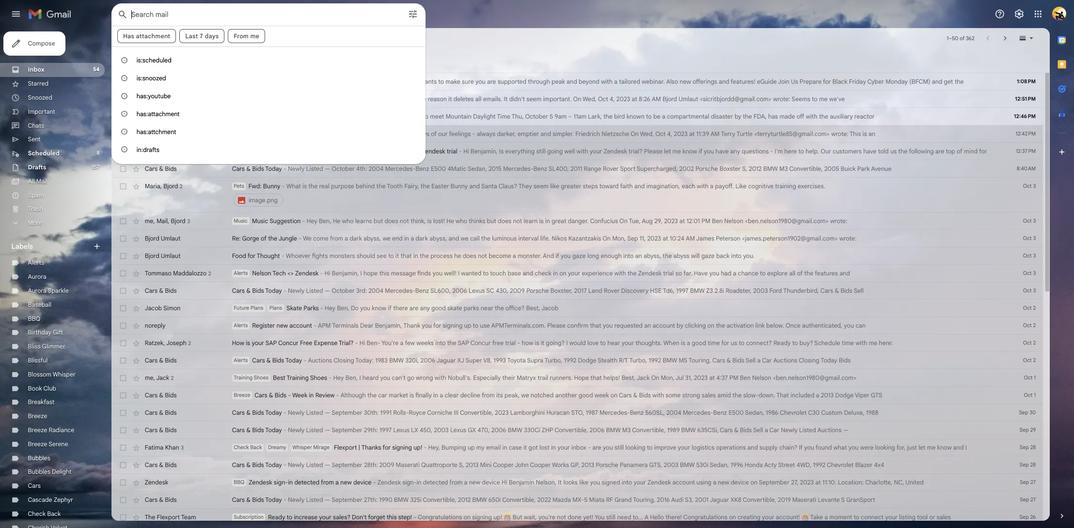 Task type: describe. For each thing, give the bounding box(es) containing it.
were
[[956, 494, 971, 503]]

bjord down the maria , bjord 2
[[190, 242, 206, 250]]

2.8i
[[794, 319, 805, 328]]

is
[[555, 164, 560, 173]]

for right thanks
[[425, 494, 434, 503]]

2 vertical spatial 2004
[[740, 455, 757, 464]]

2 vertical spatial porsche
[[662, 513, 687, 522]]

1 vertical spatial get
[[392, 164, 402, 173]]

subscription benjamin, i'm here to help you get the most out of your zendesk trial - hi benjamin, is everything still going well with your zendesk trial? please let me know if you have any questions - i'm here to help. our customers have told us the following are top of m
[[260, 164, 1074, 173]]

just
[[1008, 494, 1019, 503]]

0 vertical spatial 2003
[[837, 319, 853, 328]]

1989
[[741, 475, 755, 483]]

listed for newly listed — october 3rd: 2004 mercedes-benz sl600, 2006 lexus sc 430, 2009 porsche boxster, 2017 land rover discovery hse td6, 1997 bmw z3 2.8i roadster, 2003 ford thunderbird, cars & bids sell
[[340, 319, 359, 328]]

c30
[[898, 455, 911, 464]]

15 row from the top
[[124, 392, 1074, 411]]

1 horizontal spatial wed,
[[711, 145, 727, 154]]

of right "power"
[[321, 87, 328, 95]]

your down register
[[280, 378, 293, 386]]

the
[[161, 87, 174, 95]]

- down tech
[[315, 319, 318, 328]]

0 horizontal spatial any
[[467, 339, 478, 347]]

eguide
[[841, 87, 863, 95]]

cars & bids for cars & bids today - newly listed — october 4th: 2004 mercedes-benz e500 4matic sedan, 2015 mercedes-benz sl400, 2011 range rover sport supercharged, 2002 porsche boxster s, 2012 bmw m3 convertible, 2005 buick park avenue
[[161, 184, 196, 192]]

today for newly listed — october 3rd: 2004 mercedes-benz sl600, 2006 lexus sc 430, 2009 porsche boxster, 2017 land rover discovery hse td6, 1997 bmw z3 2.8i roadster, 2003 ford thunderbird, cars & bids sell
[[295, 319, 313, 328]]

a left clear
[[489, 436, 492, 444]]

1 horizontal spatial music
[[280, 242, 298, 250]]

it right see
[[439, 281, 443, 289]]

your right improve
[[753, 494, 767, 503]]

benjamin, down monsters
[[369, 300, 399, 309]]

- left the what at the top of page
[[313, 203, 316, 212]]

2 turbo, from the left
[[699, 397, 719, 406]]

clear
[[494, 436, 510, 444]]

2 horizontal spatial porsche
[[773, 184, 798, 192]]

explore
[[852, 300, 875, 309]]

0 horizontal spatial we
[[425, 261, 434, 270]]

— for newly listed — october 3rd: 2004 mercedes-benz sl600, 2006 lexus sc 430, 2009 porsche boxster, 2017 land rover discovery hse td6, 1997 bmw z3 2.8i roadster, 2003 ford thunderbird, cars & bids sell
[[361, 319, 367, 328]]

alerts for alerts register new account - apm terminals dear benjamin, thank you for signing up to use apmterminals.com. please confirm that you requested an account by clicking on the activation link below. once authenticated, you can
[[260, 359, 275, 366]]

finally
[[462, 436, 480, 444]]

bjord down me , mail , bjord 3
[[161, 261, 177, 270]]

the left fda,
[[825, 126, 836, 134]]

for,
[[996, 494, 1006, 503]]

like
[[817, 203, 830, 212]]

your right the hear
[[691, 378, 704, 386]]

1 horizontal spatial jack
[[707, 416, 722, 425]]

1 horizontal spatial flexport
[[371, 494, 397, 503]]

have
[[771, 300, 786, 309]]

2 horizontal spatial not
[[570, 242, 580, 250]]

i inside ratzek, joseph row
[[629, 378, 631, 386]]

0 vertical spatial still
[[596, 164, 606, 173]]

benjamin, up the you're
[[417, 358, 447, 367]]

0 horizontal spatial best,
[[585, 339, 600, 347]]

authenticated,
[[891, 358, 936, 367]]

2006 right 470,
[[546, 475, 562, 483]]

nobull's.
[[498, 416, 524, 425]]

2 bunny from the left
[[501, 203, 520, 212]]

0 horizontal spatial 2009
[[421, 513, 438, 522]]

thoughts.
[[706, 378, 736, 386]]

sure
[[513, 87, 527, 95]]

at left 10:24
[[736, 261, 742, 270]]

peterson
[[795, 261, 823, 270]]

sell for closing
[[829, 397, 840, 406]]

0 horizontal spatial hi
[[361, 300, 367, 309]]

the left bird
[[670, 126, 681, 134]]

, up has:attchment
[[177, 125, 179, 134]]

re:
[[258, 261, 267, 270]]

it left got
[[582, 494, 586, 503]]

newly for newly listed — october 4th: 2004 mercedes-benz e500 4matic sedan, 2015 mercedes-benz sl400, 2011 range rover sport supercharged, 2002 porsche boxster s, 2012 bmw m3 convertible, 2005 buick park avenue
[[320, 184, 338, 192]]

flexport | thanks for signing up! - hey, bumping up my email in case it got lost in your inbox - are you still looking to improve your logistics operations and supply chain? if you found what you were looking for, just let me know and i
[[371, 494, 1074, 503]]

webinar!
[[402, 87, 431, 95]]

mercedes- down strong
[[759, 455, 793, 464]]

primary
[[149, 63, 174, 72]]

listed for newly listed — september 30th: 1991 rolls-royce corniche iii convertible, 2023 lamborghini huracan sto, 1987 mercedes-benz 560sl, 2004 mercedes-benz e500 sedan, 1986 chevrolet c30 custom deluxe, 1988
[[340, 455, 359, 464]]

you right inbox
[[670, 494, 681, 503]]

1 concur from the left
[[309, 378, 332, 386]]

claus?
[[554, 203, 575, 212]]

2 horizontal spatial flexport
[[440, 87, 465, 95]]

on left tue, on the top right of the page
[[688, 242, 697, 250]]

1 horizontal spatial 1997
[[751, 319, 765, 328]]

the left auxiliary
[[910, 126, 920, 134]]

september for 30th:
[[368, 455, 403, 464]]

- down fights on the left bottom of the page
[[356, 300, 359, 309]]

mountain
[[495, 126, 524, 134]]

560sl,
[[717, 455, 739, 464]]

me up 2002
[[747, 164, 757, 173]]

2 horizontal spatial does
[[553, 242, 568, 250]]

a up monsters
[[383, 261, 387, 270]]

for right food
[[275, 281, 284, 289]]

snoozed
[[31, 104, 58, 113]]

primary tab
[[124, 54, 246, 81]]

0 horizontal spatial dodge
[[642, 397, 663, 406]]

the left same
[[445, 106, 455, 115]]

2 inside me , jack 2
[[190, 417, 193, 424]]

1 vertical spatial on
[[786, 358, 794, 367]]

2 vertical spatial know
[[1041, 494, 1057, 503]]

your left inbox
[[619, 494, 633, 503]]

fwd:
[[276, 203, 291, 212]]

lexus for sl600,
[[521, 319, 539, 328]]

hear
[[675, 378, 689, 386]]

2 vertical spatial that
[[656, 416, 669, 425]]

help
[[364, 164, 377, 173]]

0 vertical spatial email
[[379, 106, 395, 115]]

advanced search options image
[[449, 6, 469, 25]]

10 row from the top
[[124, 275, 1074, 295]]

bmw left 330ci
[[564, 475, 580, 483]]

today for newly listed — september 28th: 2009 maserati quattroporte s, 2013 mini cooper john cooper works gp, 2013 porsche panamera gts, 2003 bmw 530i sedan, 1996 honda acty street 4wd, 1992 chevrolet blazer 4x4
[[295, 513, 313, 522]]

into inside ratzek, joseph row
[[484, 378, 495, 386]]

bliss
[[31, 381, 45, 390]]

of right out
[[445, 164, 451, 173]]

1 horizontal spatial dodge
[[928, 436, 949, 444]]

2 vertical spatial hey
[[370, 416, 382, 425]]

to right chance
[[844, 300, 851, 309]]

a left webinar!
[[397, 87, 401, 95]]

0 vertical spatial umlaut
[[754, 106, 776, 115]]

2023 down its
[[550, 455, 565, 464]]

- up we
[[336, 242, 339, 250]]

cars & bids for cars & bids today - newly listed — october 3rd: 2004 mercedes-benz sl600, 2006 lexus sc 430, 2009 porsche boxster, 2017 land rover discovery hse td6, 1997 bmw z3 2.8i roadster, 2003 ford thunderbird, cars & bids sell
[[161, 319, 196, 328]]

1 vertical spatial 1997
[[422, 475, 435, 483]]

going
[[608, 164, 625, 173]]

with inside 'cell'
[[774, 203, 787, 212]]

— for newly listed — september 29th: 1997 lexus lx 450, 2003 lexus gx 470, 2006 bmw 330ci zhp convertible, 2006 bmw m3 convertible, 1989 bmw 635csi, cars & bids sell a car newly listed auctions —
[[361, 475, 367, 483]]

a right included at the bottom right of the page
[[907, 436, 910, 444]]

1 plans from the left
[[278, 339, 293, 346]]

2 looking from the left
[[972, 494, 995, 503]]

time inside row
[[425, 126, 439, 134]]

with left some
[[725, 436, 738, 444]]

bmw right 1989
[[757, 475, 773, 483]]

the left process in the left of the page
[[466, 281, 477, 289]]

1 vertical spatial trial
[[737, 300, 749, 309]]

- left week
[[320, 436, 323, 444]]

breeze for breeze cars & bids - week in review - although the car market is finally in a clear decline from its peak, we notched another good week on cars & bids with some strong sales amid the slow-down. that included a 2013 dodge viper gts
[[260, 436, 278, 443]]

a down connect?
[[841, 397, 845, 406]]

mercedes- down everything
[[559, 184, 593, 192]]

you up the hear
[[670, 358, 681, 367]]

2 dark from the left
[[462, 261, 475, 270]]

22 row from the top
[[124, 527, 1074, 529]]

down.
[[843, 436, 861, 444]]

0 vertical spatial am
[[724, 106, 734, 115]]

me inside ratzek, joseph row
[[965, 378, 975, 386]]

of right 50
[[1066, 39, 1072, 46]]

0 vertical spatial october
[[583, 126, 609, 134]]

1 vertical spatial from
[[535, 436, 550, 444]]

for up weeks
[[481, 358, 490, 367]]

0 vertical spatial ben,
[[354, 242, 368, 250]]

4x4
[[971, 513, 982, 522]]

the left real
[[343, 203, 353, 212]]

to left use
[[525, 358, 532, 367]]

confucius
[[656, 242, 687, 250]]

bird
[[682, 126, 694, 134]]

to left buy?
[[880, 378, 887, 386]]

bjord up tommaso maddalozzo 2
[[161, 281, 177, 289]]

0 horizontal spatial please
[[608, 358, 628, 367]]

with right wrong
[[483, 416, 496, 425]]

trail
[[597, 416, 609, 425]]

tommaso maddalozzo
[[161, 164, 229, 173]]

to left connect?
[[821, 378, 827, 386]]

ratzek, joseph row
[[124, 372, 1074, 392]]

car
[[420, 436, 430, 444]]

september for 29th:
[[368, 475, 403, 483]]

the left "power"
[[286, 87, 297, 95]]

0 vertical spatial hey
[[341, 242, 353, 250]]

what
[[318, 203, 334, 212]]

, for mail
[[170, 242, 172, 250]]

alerts link
[[31, 288, 49, 297]]

1 horizontal spatial shoes
[[344, 416, 364, 425]]

1 vertical spatial <ben.nelson1980@gmail.com>
[[859, 416, 952, 425]]

1 horizontal spatial whisper
[[325, 494, 347, 501]]

1 vertical spatial that
[[656, 358, 668, 367]]

baseball link
[[31, 335, 57, 344]]

training
[[861, 203, 885, 212]]

to left help
[[356, 164, 362, 173]]

cars & bids today - newly listed — september 29th: 1997 lexus lx 450, 2003 lexus gx 470, 2006 bmw 330ci zhp convertible, 2006 bmw m3 convertible, 1989 bmw 635csi, cars & bids sell a car newly listed auctions —
[[258, 475, 943, 483]]

mercedes- down week
[[666, 455, 700, 464]]

bmw left 'm5'
[[736, 397, 752, 406]]

1 horizontal spatial e500
[[810, 455, 826, 464]]

seem inside 'cell'
[[593, 203, 610, 212]]

lexus for 450,
[[500, 475, 518, 483]]

row containing music suggestion
[[124, 236, 1074, 256]]

0 horizontal spatial new
[[307, 358, 320, 367]]

1 horizontal spatial into
[[693, 281, 704, 289]]

benz up fairy,
[[462, 184, 477, 192]]

2004 for 4th:
[[410, 184, 426, 192]]

1 horizontal spatial know
[[758, 164, 775, 173]]

for left 'black'
[[914, 87, 923, 95]]

touch
[[545, 300, 562, 309]]

real
[[355, 203, 366, 212]]

with right off
[[895, 126, 908, 134]]

ratzek,
[[161, 377, 183, 386]]

2 horizontal spatial into
[[812, 281, 824, 289]]

2023 down compartmental
[[749, 145, 764, 154]]

2004 for 3rd:
[[409, 319, 426, 328]]

gmail image
[[31, 6, 84, 25]]

0 vertical spatial <ben.nelson1980@gmail.com>
[[828, 242, 921, 250]]

search refinement toolbar list box
[[125, 29, 472, 51]]

2 vertical spatial nelson
[[836, 416, 857, 425]]

emptier
[[575, 145, 599, 154]]

bjord ,
[[161, 125, 181, 134]]

0 vertical spatial get
[[1049, 87, 1059, 95]]

main content containing ratzek, joseph
[[124, 31, 1074, 529]]

a left tailored
[[682, 87, 686, 95]]

birthday gift link
[[31, 366, 70, 375]]

hse
[[722, 319, 735, 328]]

john
[[572, 513, 587, 522]]

a right become
[[570, 281, 573, 289]]

fda,
[[837, 126, 852, 134]]

cars & bids for cars & bids today - newly listed — september 28th: 2009 maserati quattroporte s, 2013 mini cooper john cooper works gp, 2013 porsche panamera gts, 2003 bmw 530i sedan, 1996 honda acty street 4wd, 1992 chevrolet blazer 4x4
[[161, 513, 196, 522]]

kazantzakis
[[632, 261, 668, 270]]

on down confucius
[[669, 261, 679, 270]]

2 join from the left
[[864, 87, 877, 95]]

0 vertical spatial e500
[[479, 184, 496, 192]]

2 gaze from the left
[[779, 281, 794, 289]]

2 inside the maria , bjord 2
[[200, 204, 203, 211]]

sales
[[780, 436, 795, 444]]

1 horizontal spatial please
[[716, 164, 736, 173]]

1 vertical spatial am
[[789, 145, 800, 154]]

to right the "want"
[[470, 126, 476, 134]]

1 horizontal spatial abyss,
[[477, 261, 497, 270]]

bjord up has:attchment
[[161, 125, 177, 134]]

cars & bids today - newly listed — september 30th: 1991 rolls-royce corniche iii convertible, 2023 lamborghini huracan sto, 1987 mercedes-benz 560sl, 2004 mercedes-benz e500 sedan, 1986 chevrolet c30 custom deluxe, 1988
[[258, 455, 976, 464]]

0 vertical spatial new
[[755, 87, 768, 95]]

labels heading
[[13, 269, 103, 279]]

2 horizontal spatial abyss,
[[715, 281, 735, 289]]

, down the maria , bjord 2
[[186, 242, 188, 250]]

super
[[517, 397, 536, 406]]

you right if
[[894, 494, 905, 503]]

us inside ratzek, joseph row
[[812, 378, 819, 386]]

- down the best
[[315, 455, 318, 464]]

bmw right '2012'
[[848, 184, 864, 192]]

1 vertical spatial best,
[[690, 416, 706, 425]]

0 vertical spatial hi
[[515, 164, 521, 173]]

1 have from the left
[[795, 164, 810, 173]]

cell inside row
[[258, 203, 1074, 232]]

2 jacob from the left
[[601, 339, 621, 347]]

1 vertical spatial this
[[421, 300, 433, 309]]

0 vertical spatial sell
[[949, 319, 960, 328]]

has
[[137, 36, 149, 45]]

0 horizontal spatial flexport
[[175, 87, 203, 95]]

1 horizontal spatial any
[[811, 164, 822, 173]]

12:01
[[763, 242, 778, 250]]

1 vertical spatial rover
[[671, 319, 688, 328]]

oct inside thoughts are the shadows of our feelings - always darker, emptier and simpler. friedrich nietzsche on wed, oct 4, 2023 at 11:39 am terry turtle <terryturtle85@gmail.com> wrote: this is an link
[[728, 145, 740, 154]]

2 vertical spatial on
[[678, 436, 686, 444]]

3 cars & bids from the top
[[161, 397, 196, 406]]

me down ratzek,
[[161, 416, 170, 425]]

me down maria
[[161, 242, 170, 250]]

book
[[31, 428, 47, 437]]

2006 down the 1987
[[655, 475, 672, 483]]

benz left the 560sl,
[[700, 455, 715, 464]]

amid
[[797, 436, 812, 444]]

aurora for aurora sparkle
[[31, 319, 52, 328]]

2 cooper from the left
[[589, 513, 612, 522]]

row containing the flexport team
[[124, 81, 1074, 101]]

confirm
[[630, 358, 654, 367]]

0 horizontal spatial on
[[622, 300, 629, 309]]

1 but from the left
[[415, 242, 426, 250]]

cars & bids today - newly listed — october 4th: 2004 mercedes-benz e500 4matic sedan, 2015 mercedes-benz sl400, 2011 range rover sport supercharged, 2002 porsche boxster s, 2012 bmw m3 convertible, 2005 buick park avenue
[[258, 184, 990, 192]]

1 horizontal spatial 1992
[[721, 397, 735, 406]]

in right the end
[[449, 261, 454, 270]]

fatima
[[161, 494, 182, 502]]

on down known
[[701, 145, 710, 154]]

to left the be
[[718, 126, 724, 134]]

a inside proposed times select the time you want to meet mountain daylight time thu, october 5 9am – 11am lark, the bird known to be a compartmental disaster by the fda, has made off with the auxiliary reactor link
[[736, 126, 739, 134]]

thu,
[[568, 126, 582, 134]]

1 vertical spatial ben,
[[374, 339, 388, 347]]

1 horizontal spatial training
[[319, 416, 343, 425]]

this
[[944, 145, 957, 154]]

1 jacob from the left
[[161, 339, 180, 347]]

today for newly listed — september 29th: 1997 lexus lx 450, 2003 lexus gx 470, 2006 bmw 330ci zhp convertible, 2006 bmw m3 convertible, 1989 bmw 635csi, cars & bids sell a car newly listed auctions —
[[295, 475, 313, 483]]

11 row from the top
[[124, 295, 1074, 314]]

0 vertical spatial signing
[[492, 358, 514, 367]]

2023 right 31,
[[771, 416, 786, 425]]

0 horizontal spatial lexus
[[437, 475, 455, 483]]

1 horizontal spatial if
[[617, 281, 621, 289]]

54
[[103, 74, 111, 81]]

sedan, for 560sl,
[[828, 455, 849, 464]]

simon
[[181, 339, 201, 347]]

2023 up bird
[[685, 106, 700, 115]]

sedan, for panamera
[[789, 513, 810, 522]]

2 horizontal spatial 2013
[[912, 436, 926, 444]]

1 horizontal spatial s,
[[824, 184, 830, 192]]

by inside proposed times select the time you want to meet mountain daylight time thu, october 5 9am – 11am lark, the bird known to be a compartmental disaster by the fda, has made off with the auxiliary reactor link
[[816, 126, 824, 134]]

the left following
[[998, 164, 1008, 173]]

bmw down week
[[673, 475, 690, 483]]

4, inside thoughts are the shadows of our feelings - always darker, emptier and simpler. friedrich nietzsche on wed, oct 4, 2023 at 11:39 am terry turtle <terryturtle85@gmail.com> wrote: this is an link
[[741, 145, 747, 154]]

to right seems
[[902, 106, 908, 115]]

- left the apm on the bottom of page
[[348, 358, 352, 367]]

1 horizontal spatial auctions
[[859, 397, 886, 406]]

row containing flexport | thanks for signing up!
[[124, 489, 1074, 508]]

bjord inside my email deleted this for the same reason it deletes all emails. it didn't seem important. on wed, oct 4, 2023 at 8:26 am bjord umlaut <sicritbjordd@gmail.com> wrote: seems to me we've link
[[736, 106, 752, 115]]

0 horizontal spatial 2003
[[482, 475, 498, 483]]

2 sap from the left
[[509, 378, 521, 386]]

1 vertical spatial an
[[706, 281, 713, 289]]

0 horizontal spatial does
[[427, 242, 442, 250]]

1 horizontal spatial 2003
[[738, 513, 754, 522]]

a right had at the bottom
[[814, 300, 818, 309]]

(bfcm)
[[1010, 87, 1034, 95]]

1993
[[548, 397, 562, 406]]

deleted
[[397, 106, 420, 115]]

lx
[[457, 475, 465, 483]]

newly for newly listed — october 3rd: 2004 mercedes-benz sl600, 2006 lexus sc 430, 2009 porsche boxster, 2017 land rover discovery hse td6, 1997 bmw z3 2.8i roadster, 2003 ford thunderbird, cars & bids sell
[[320, 319, 338, 328]]

roadster,
[[806, 319, 835, 328]]

1 vertical spatial still
[[683, 494, 693, 503]]

0 horizontal spatial s,
[[510, 513, 516, 522]]

benz left sl400,
[[593, 184, 608, 192]]

message
[[434, 300, 462, 309]]

the left the features on the bottom right of the page
[[894, 300, 904, 309]]

0 horizontal spatial signing
[[436, 494, 458, 503]]

18 row from the top
[[124, 450, 1074, 469]]

aurora for aurora link
[[31, 304, 52, 313]]

3 inside me , mail , bjord 3
[[208, 243, 211, 250]]

in right the 'check'
[[614, 300, 620, 309]]

0 vertical spatial seem
[[585, 106, 602, 115]]

car for auctions
[[847, 397, 858, 406]]

- left i'm
[[856, 164, 859, 173]]

trial inside ratzek, joseph row
[[561, 378, 573, 386]]

cars & bids for cars & bids today - newly listed — september 29th: 1997 lexus lx 450, 2003 lexus gx 470, 2006 bmw 330ci zhp convertible, 2006 bmw m3 convertible, 1989 bmw 635csi, cars & bids sell a car newly listed auctions —
[[161, 475, 196, 483]]

shoes inside training shoes best training shoes - hey ben, i heard you can't go wrong with nobull's. especially their matryx trail runners. hope that helps! best, jack on mon, jul 31, 2023 at 4:37 pm ben nelson <ben.nelson1980@gmail.com>
[[282, 417, 298, 424]]

1 looking from the left
[[695, 494, 717, 503]]

2 closing from the left
[[888, 397, 910, 406]]

seems
[[880, 106, 900, 115]]

whisper inside labels navigation
[[59, 412, 84, 421]]

- up dreamy
[[315, 475, 318, 483]]

blazer
[[950, 513, 969, 522]]

1991
[[422, 455, 435, 464]]

1 vertical spatial mon,
[[734, 416, 749, 425]]

supported
[[553, 87, 585, 95]]

- inside thoughts are the shadows of our feelings - always darker, emptier and simpler. friedrich nietzsche on wed, oct 4, 2023 at 11:39 am terry turtle <terryturtle85@gmail.com> wrote: this is an link
[[525, 145, 528, 154]]

a left payoff.
[[789, 203, 793, 212]]

- right thought
[[313, 281, 316, 289]]

1 horizontal spatial we
[[512, 261, 521, 270]]

, for bjord
[[178, 203, 180, 211]]

0 horizontal spatial trial
[[496, 164, 508, 173]]

proposed times select the time you want to meet mountain daylight time thu, october 5 9am – 11am lark, the bird known to be a compartmental disaster by the fda, has made off with the auxiliary reactor
[[342, 126, 972, 134]]

music music suggestion - hey ben, he who learns but does not think, is lost! he who thinks but does not learn is in great danger. confucius on tue, aug 29, 2023 at 12:01 pm ben nelson <ben.nelson1980@gmail.com> wrote:
[[260, 242, 942, 250]]

1 vertical spatial email
[[540, 494, 556, 503]]

umlaut for re: gorge of the jungle - we come from a dark abyss, we end in a dark abyss, and we call the luminous interval life. nikos kazantzakis on mon, sep 11, 2023 at 10:24 am james peterson <james.peterson1902@gmail.com> wrote:
[[179, 261, 201, 270]]

aurora link
[[31, 304, 52, 313]]

finds
[[464, 300, 479, 309]]

2 account from the left
[[725, 358, 750, 367]]

2 but from the left
[[541, 242, 551, 250]]

to left touch
[[537, 300, 543, 309]]

disaster
[[790, 126, 814, 134]]

they
[[576, 203, 591, 212]]

0 vertical spatial up
[[516, 358, 524, 367]]

reactor
[[949, 126, 972, 134]]

of up thunderbird,
[[885, 300, 892, 309]]

1 horizontal spatial not
[[531, 281, 541, 289]]

2 vertical spatial if
[[431, 339, 435, 347]]

tommaso for tommaso maddalozzo 2
[[161, 300, 191, 308]]

jul
[[751, 416, 760, 425]]

maddalozzo for tommaso maddalozzo 2
[[192, 300, 229, 308]]



Task type: locate. For each thing, give the bounding box(es) containing it.
1 bjord umlaut from the top
[[161, 261, 201, 270]]

bjord umlaut for re: gorge of the jungle
[[161, 261, 201, 270]]

gaze right will
[[779, 281, 794, 289]]

we right 'peak,' on the bottom right of page
[[579, 436, 588, 444]]

porsche left panamera on the right of page
[[662, 513, 687, 522]]

17 row from the top
[[124, 430, 1074, 450]]

3 september from the top
[[368, 513, 403, 522]]

of left m
[[1063, 164, 1069, 173]]

16 row from the top
[[124, 411, 1074, 430]]

row containing me
[[124, 411, 1074, 430]]

2 vertical spatial good
[[643, 436, 659, 444]]

20 row from the top
[[124, 489, 1074, 508]]

2013 left mini
[[517, 513, 532, 522]]

0 vertical spatial all
[[528, 106, 535, 115]]

mail
[[40, 197, 53, 206], [174, 242, 186, 250]]

listed for newly listed — september 28th: 2009 maserati quattroporte s, 2013 mini cooper john cooper works gp, 2013 porsche panamera gts, 2003 bmw 530i sedan, 1996 honda acty street 4wd, 1992 chevrolet blazer 4x4
[[340, 513, 359, 522]]

with
[[668, 87, 681, 95], [895, 126, 908, 134], [641, 164, 654, 173], [774, 203, 787, 212], [683, 300, 695, 309], [951, 378, 964, 386], [483, 416, 496, 425], [725, 436, 738, 444]]

4 cars & bids from the top
[[161, 436, 196, 444]]

1 vertical spatial oct
[[728, 145, 740, 154]]

parks
[[337, 339, 354, 347]]

buy?
[[888, 378, 903, 386]]

friday
[[943, 87, 962, 95]]

main menu image
[[12, 10, 23, 21]]

huracan
[[607, 455, 633, 464]]

1 horizontal spatial good
[[643, 436, 659, 444]]

0 horizontal spatial plans
[[278, 339, 293, 346]]

requested
[[683, 358, 714, 367]]

5 cars & bids from the top
[[161, 455, 196, 464]]

compose button
[[4, 35, 73, 62]]

through
[[587, 87, 611, 95]]

1 vertical spatial e500
[[810, 455, 826, 464]]

- left always
[[525, 145, 528, 154]]

2 inside "ratzek, joseph 2"
[[209, 378, 212, 385]]

you left can't
[[422, 416, 434, 425]]

None checkbox
[[132, 203, 142, 212], [132, 261, 142, 270], [132, 280, 142, 290], [132, 299, 142, 309], [132, 319, 142, 329], [132, 338, 142, 348], [132, 358, 142, 367], [132, 377, 142, 387], [132, 416, 142, 426], [132, 455, 142, 464], [132, 474, 142, 484], [132, 493, 142, 503], [132, 203, 142, 212], [132, 261, 142, 270], [132, 280, 142, 290], [132, 299, 142, 309], [132, 319, 142, 329], [132, 338, 142, 348], [132, 358, 142, 367], [132, 377, 142, 387], [132, 416, 142, 426], [132, 455, 142, 464], [132, 474, 142, 484], [132, 493, 142, 503]]

week
[[661, 436, 677, 444]]

us up my
[[376, 87, 384, 95]]

1 horizontal spatial on
[[678, 436, 686, 444]]

cell
[[258, 203, 1074, 232]]

1 here from the left
[[340, 164, 354, 173]]

, for terry
[[177, 106, 179, 115]]

19 row from the top
[[124, 469, 1074, 489]]

3 row from the top
[[124, 120, 1074, 140]]

turbo,
[[605, 397, 625, 406], [699, 397, 719, 406]]

it
[[560, 106, 564, 115]]

more button
[[0, 240, 116, 256]]

0 horizontal spatial 2013
[[517, 513, 532, 522]]

music
[[280, 242, 298, 250], [260, 242, 275, 249]]

an inside thoughts are the shadows of our feelings - always darker, emptier and simpler. friedrich nietzsche on wed, oct 4, 2023 at 11:39 am terry turtle <terryturtle85@gmail.com> wrote: this is an link
[[965, 145, 973, 154]]

0 vertical spatial sedan,
[[520, 184, 541, 192]]

1 september from the top
[[368, 455, 403, 464]]

2 horizontal spatial us
[[989, 164, 996, 173]]

chain?
[[866, 494, 886, 503]]

any up boxster
[[811, 164, 822, 173]]

it inside my email deleted this for the same reason it deletes all emails. it didn't seem important. on wed, oct 4, 2023 at 8:26 am bjord umlaut <sicritbjordd@gmail.com> wrote: seems to me we've link
[[498, 106, 502, 115]]

- up review on the left
[[365, 416, 369, 425]]

1 horizontal spatial pm
[[811, 416, 820, 425]]

sell for listed
[[837, 475, 848, 483]]

will
[[768, 281, 777, 289]]

music inside music music suggestion - hey ben, he who learns but does not think, is lost! he who thinks but does not learn is in great danger. confucius on tue, aug 29, 2023 at 12:01 pm ben nelson <ben.nelson1980@gmail.com> wrote:
[[260, 242, 275, 249]]

bjord up has:attachment
[[161, 106, 177, 115]]

0 vertical spatial 4,
[[677, 106, 683, 115]]

september down the "|" on the bottom
[[368, 513, 403, 522]]

closing down trial?
[[371, 397, 393, 406]]

0 horizontal spatial good
[[479, 339, 495, 347]]

pets
[[260, 204, 271, 211]]

me inside search refinement toolbar list box
[[278, 36, 288, 45]]

of right gorge
[[290, 261, 296, 270]]

birthday gift
[[31, 366, 70, 375]]

there
[[437, 339, 453, 347]]

2 horizontal spatial know
[[1041, 494, 1057, 503]]

please up going?
[[608, 358, 628, 367]]

0 vertical spatial wed,
[[647, 106, 663, 115]]

cell containing fwd: bunny
[[258, 203, 1074, 232]]

0 vertical spatial that
[[445, 281, 458, 289]]

promotions image
[[254, 63, 264, 73]]

6 row from the top
[[124, 178, 1074, 198]]

alerts for alerts cars & bids today - auctions closing today: 1983 bmw 320i, 2006 jaguar xj super v8, 1993 toyota supra turbo, 1992 dodge stealth r/t turbo, 1992 bmw m5 touring, cars & bids sell a car auctions closing today bids
[[260, 397, 275, 404]]

1 aurora from the top
[[31, 304, 52, 313]]

nelson left tech
[[280, 300, 301, 309]]

car for newly
[[855, 475, 866, 483]]

1 maddalozzo from the top
[[192, 164, 229, 173]]

promotions tab
[[254, 63, 264, 73]]

2 bjord umlaut from the top
[[161, 281, 201, 289]]

select
[[392, 126, 411, 134]]

1 dark from the left
[[388, 261, 402, 270]]

let up supercharged,
[[738, 164, 745, 173]]

benz up skate parks - hey ben, do you know if there are any good skate parks near the office? best, jacob
[[461, 319, 477, 328]]

has:youtube list box
[[125, 55, 472, 175]]

hey up review on the left
[[370, 416, 382, 425]]

back
[[796, 281, 811, 289]]

0 vertical spatial oct
[[664, 106, 676, 115]]

today for newly listed — october 4th: 2004 mercedes-benz e500 4matic sedan, 2015 mercedes-benz sl400, 2011 range rover sport supercharged, 2002 porsche boxster s, 2012 bmw m3 convertible, 2005 buick park avenue
[[295, 184, 313, 192]]

training up week
[[319, 416, 343, 425]]

bunny down 4matic
[[501, 203, 520, 212]]

0 vertical spatial ben
[[791, 242, 803, 250]]

search mail image
[[128, 7, 145, 25]]

breeze for breeze radiance
[[31, 475, 52, 483]]

tommaso down brad cell
[[161, 164, 191, 173]]

breeze cars & bids - week in review - although the car market is finally in a clear decline from its peak, we notched another good week on cars & bids with some strong sales amid the slow-down. that included a 2013 dodge viper gts
[[260, 436, 980, 444]]

0 vertical spatial us
[[376, 87, 384, 95]]

refresh image
[[161, 38, 171, 47]]

listed for newly listed — october 4th: 2004 mercedes-benz e500 4matic sedan, 2015 mercedes-benz sl400, 2011 range rover sport supercharged, 2002 porsche boxster s, 2012 bmw m3 convertible, 2005 buick park avenue
[[340, 184, 359, 192]]

convertible, up flexport | thanks for signing up! - hey, bumping up my email in case it got lost in your inbox - are you still looking to improve your logistics operations and supply chain? if you found what you were looking for, just let me know and i
[[702, 475, 740, 483]]

sap
[[295, 378, 308, 386], [509, 378, 521, 386]]

row containing maria
[[124, 198, 1074, 236]]

4, inside my email deleted this for the same reason it deletes all emails. it didn't seem important. on wed, oct 4, 2023 at 8:26 am bjord umlaut <sicritbjordd@gmail.com> wrote: seems to me we've link
[[677, 106, 683, 115]]

0 vertical spatial best,
[[585, 339, 600, 347]]

31,
[[761, 416, 769, 425]]

1 horizontal spatial cooper
[[589, 513, 612, 522]]

on up boxster,
[[622, 300, 629, 309]]

heading inside primary 'tab list'
[[254, 63, 264, 73]]

music up re:
[[260, 242, 275, 249]]

starred
[[31, 89, 54, 97]]

turbo, down going?
[[605, 397, 625, 406]]

mail inside main content
[[174, 242, 186, 250]]

alerts inside labels navigation
[[31, 288, 49, 297]]

1 cars & bids from the top
[[161, 184, 196, 192]]

your up range
[[655, 164, 669, 173]]

7 cars & bids from the top
[[161, 513, 196, 522]]

, for jack
[[170, 416, 172, 425]]

baseball
[[31, 335, 57, 344]]

apmterminals.com.
[[546, 358, 606, 367]]

2011
[[634, 184, 647, 192]]

0 horizontal spatial have
[[795, 164, 810, 173]]

brad cell
[[161, 145, 175, 153]]

benjamin,
[[298, 164, 328, 173], [523, 164, 553, 173], [369, 300, 399, 309], [417, 358, 447, 367]]

glimmer
[[47, 381, 73, 390]]

row containing noreply
[[124, 353, 1074, 372]]

get
[[1049, 87, 1059, 95], [392, 164, 402, 173]]

any up thank
[[467, 339, 478, 347]]

1 horizontal spatial let
[[1021, 494, 1028, 503]]

see
[[419, 281, 430, 289]]

0 horizontal spatial auctions
[[342, 397, 369, 406]]

0 vertical spatial from
[[367, 261, 381, 270]]

from left its
[[535, 436, 550, 444]]

0 vertical spatial pm
[[779, 242, 789, 250]]

that up "message" on the bottom of page
[[445, 281, 458, 289]]

today for newly listed — september 30th: 1991 rolls-royce corniche iii convertible, 2023 lamborghini huracan sto, 1987 mercedes-benz 560sl, 2004 mercedes-benz e500 sedan, 1986 chevrolet c30 custom deluxe, 1988
[[295, 455, 313, 464]]

0 horizontal spatial am
[[724, 106, 734, 115]]

into
[[693, 281, 704, 289], [812, 281, 824, 289], [484, 378, 495, 386]]

1 horizontal spatial bunny
[[501, 203, 520, 212]]

row down john
[[124, 527, 1074, 529]]

11:39
[[774, 145, 788, 154]]

breeze for breeze
[[31, 459, 52, 468]]

dark down think,
[[462, 261, 475, 270]]

1 vertical spatial 4,
[[741, 145, 747, 154]]

alerts inside alerts register new account - apm terminals dear benjamin, thank you for signing up to use apmterminals.com. please confirm that you requested an account by clicking on the activation link below. once authenticated, you can
[[260, 359, 275, 366]]

1 vertical spatial seem
[[593, 203, 610, 212]]

1 horizontal spatial still
[[683, 494, 693, 503]]

- right "parks"
[[356, 339, 359, 347]]

think,
[[456, 242, 473, 250]]

0 horizontal spatial gaze
[[636, 281, 651, 289]]

porsche right 2002
[[773, 184, 798, 192]]

umlaut down me , mail , bjord 3
[[179, 261, 201, 270]]

up!
[[459, 494, 469, 503]]

time up 'touring,'
[[786, 378, 800, 386]]

i'm
[[330, 164, 339, 173]]

1 who from the left
[[380, 242, 393, 250]]

good left skate
[[479, 339, 495, 347]]

1 gaze from the left
[[636, 281, 651, 289]]

in:drafts
[[152, 162, 177, 171]]

1 vertical spatial all
[[877, 300, 884, 309]]

row containing brad
[[124, 140, 1074, 159]]

market
[[432, 436, 453, 444]]

row containing jacob simon
[[124, 333, 1074, 353]]

at left the "8:26"
[[702, 106, 708, 115]]

would
[[633, 378, 651, 386]]

0 horizontal spatial let
[[738, 164, 745, 173]]

learn
[[582, 242, 597, 250]]

2 september from the top
[[368, 475, 403, 483]]

2 horizontal spatial auctions
[[908, 475, 935, 483]]

help.
[[895, 164, 910, 173]]

2 vertical spatial umlaut
[[179, 281, 201, 289]]

terminals
[[369, 358, 398, 367]]

our
[[487, 145, 497, 154]]

newly for newly listed — september 28th: 2009 maserati quattroporte s, 2013 mini cooper john cooper works gp, 2013 porsche panamera gts, 2003 bmw 530i sedan, 1996 honda acty street 4wd, 1992 chevrolet blazer 4x4
[[320, 513, 338, 522]]

alerts for alerts
[[31, 288, 49, 297]]

panamera
[[689, 513, 720, 522]]

0 vertical spatial m3
[[866, 184, 875, 192]]

5 row from the top
[[124, 159, 1074, 178]]

future plans
[[260, 339, 293, 346]]

maddalozzo for tommaso maddalozzo
[[192, 164, 229, 173]]

2012
[[832, 184, 846, 192]]

you down the 11:39
[[782, 164, 793, 173]]

luminous
[[547, 261, 574, 270]]

alerts for alerts nelson tech <> zendesk - hi benjamin, i hope this message finds you well! i wanted to touch base and check in on your experience with the zendesk trial so far. have you had a chance to explore all of the features and
[[260, 301, 275, 308]]

- right trial?
[[395, 378, 398, 386]]

row
[[124, 81, 1074, 101], [124, 101, 1074, 120], [124, 120, 1074, 140], [124, 140, 1074, 159], [124, 159, 1074, 178], [124, 178, 1074, 198], [124, 198, 1074, 236], [124, 236, 1074, 256], [124, 256, 1074, 275], [124, 275, 1074, 295], [124, 295, 1074, 314], [124, 314, 1074, 333], [124, 333, 1074, 353], [124, 353, 1074, 372], [124, 392, 1074, 411], [124, 411, 1074, 430], [124, 430, 1074, 450], [124, 450, 1074, 469], [124, 469, 1074, 489], [124, 489, 1074, 508], [124, 508, 1074, 527], [124, 527, 1074, 529]]

2002
[[755, 184, 771, 192]]

email right my
[[379, 106, 395, 115]]

0 horizontal spatial into
[[484, 378, 495, 386]]

me inside my email deleted this for the same reason it deletes all emails. it didn't seem important. on wed, oct 4, 2023 at 8:26 am bjord umlaut <sicritbjordd@gmail.com> wrote: seems to me we've link
[[910, 106, 920, 115]]

1 vertical spatial s,
[[510, 513, 516, 522]]

1 horizontal spatial porsche
[[662, 513, 687, 522]]

0 vertical spatial 1997
[[751, 319, 765, 328]]

1 vertical spatial aurora
[[31, 319, 52, 328]]

tommaso
[[161, 164, 191, 173], [161, 300, 191, 308]]

maserati
[[440, 513, 466, 522]]

1 horizontal spatial here
[[872, 164, 885, 173]]

jack down "ratzek, joseph 2"
[[173, 416, 188, 425]]

alerts inside alerts nelson tech <> zendesk - hi benjamin, i hope this message finds you well! i wanted to touch base and check in on your experience with the zendesk trial so far. have you had a chance to explore all of the features and
[[260, 301, 275, 308]]

8 row from the top
[[124, 236, 1074, 256]]

ben, up the come
[[354, 242, 368, 250]]

with inside ratzek, joseph row
[[951, 378, 964, 386]]

tommaso for tommaso maddalozzo
[[161, 164, 191, 173]]

1 vertical spatial know
[[413, 339, 429, 347]]

plans right future
[[278, 339, 293, 346]]

newly for newly listed — september 29th: 1997 lexus lx 450, 2003 lexus gx 470, 2006 bmw 330ci zhp convertible, 2006 bmw m3 convertible, 1989 bmw 635csi, cars & bids sell a car newly listed auctions —
[[320, 475, 338, 483]]

listed for newly listed — september 29th: 1997 lexus lx 450, 2003 lexus gx 470, 2006 bmw 330ci zhp convertible, 2006 bmw m3 convertible, 1989 bmw 635csi, cars & bids sell a car newly listed auctions —
[[340, 475, 359, 483]]

santa
[[535, 203, 552, 212]]

1 vertical spatial tommaso
[[161, 300, 191, 308]]

same
[[457, 106, 474, 115]]

most
[[416, 164, 431, 173]]

2 plans from the left
[[299, 339, 313, 346]]

it right the "reason"
[[498, 106, 502, 115]]

3 inside fatima khan 3
[[201, 495, 204, 502]]

offerings
[[770, 87, 797, 95]]

training shoes best training shoes - hey ben, i heard you can't go wrong with nobull's. especially their matryx trail runners. hope that helps! best, jack on mon, jul 31, 2023 at 4:37 pm ben nelson <ben.nelson1980@gmail.com>
[[260, 416, 952, 425]]

1 vertical spatial dodge
[[928, 436, 949, 444]]

let
[[738, 164, 745, 173], [1021, 494, 1028, 503]]

for inside ratzek, joseph row
[[801, 378, 810, 386]]

cars & bids today - newly listed — september 28th: 2009 maserati quattroporte s, 2013 mini cooper john cooper works gp, 2013 porsche panamera gts, 2003 bmw 530i sedan, 1996 honda acty street 4wd, 1992 chevrolet blazer 4x4
[[258, 513, 982, 522]]

account up free
[[322, 358, 347, 367]]

1 vertical spatial signing
[[436, 494, 458, 503]]

2 horizontal spatial an
[[965, 145, 973, 154]]

1 turbo, from the left
[[605, 397, 625, 406]]

gaze left long
[[636, 281, 651, 289]]

1 sap from the left
[[295, 378, 308, 386]]

into left you.
[[812, 281, 824, 289]]

the inside ratzek, joseph row
[[497, 378, 507, 386]]

turtle
[[818, 145, 836, 154]]

1 vertical spatial car
[[855, 475, 866, 483]]

2 he from the left
[[496, 242, 504, 250]]

1 horizontal spatial closing
[[888, 397, 910, 406]]

jacob simon
[[161, 339, 201, 347]]

umlaut for food for thought - whoever fights monsters should see to it that in the process he does not become a monster. and if you gaze long enough into an abyss, the abyss will gaze back into you.
[[179, 281, 201, 289]]

best, right "helps!"
[[690, 416, 706, 425]]

0 vertical spatial good
[[479, 339, 495, 347]]

0 vertical spatial tommaso
[[161, 164, 191, 173]]

1 horizontal spatial get
[[1049, 87, 1059, 95]]

primary tab list
[[124, 54, 1074, 81]]

unlock the power of flexport: join us for a webinar! - flexport wants to make sure you are supported through peak and beyond with a tailored webinar. also new offerings and features! eguide join us prepare for black friday cyber monday (bfcm) and get the
[[258, 87, 1071, 95]]

bjord umlaut up tommaso maddalozzo 2
[[161, 281, 201, 289]]

mirage
[[348, 494, 366, 501]]

21 row from the top
[[124, 508, 1074, 527]]

when
[[737, 378, 755, 386]]

0 horizontal spatial m3
[[691, 475, 701, 483]]

0 horizontal spatial he
[[370, 242, 378, 250]]

especially
[[526, 416, 556, 425]]

0 horizontal spatial by
[[752, 358, 759, 367]]

row up music music suggestion - hey ben, he who learns but does not think, is lost! he who thinks but does not learn is in great danger. confucius on tue, aug 29, 2023 at 12:01 pm ben nelson <ben.nelson1980@gmail.com> wrote:
[[124, 198, 1074, 236]]

october
[[583, 126, 609, 134], [369, 184, 394, 192], [369, 319, 394, 328]]

0 horizontal spatial terry
[[181, 106, 198, 115]]

breeze serene
[[31, 490, 76, 499]]

heading
[[254, 63, 264, 73]]

1 horizontal spatial signing
[[492, 358, 514, 367]]

alerts inside alerts cars & bids today - auctions closing today: 1983 bmw 320i, 2006 jaguar xj super v8, 1993 toyota supra turbo, 1992 dodge stealth r/t turbo, 1992 bmw m5 touring, cars & bids sell a car auctions closing today bids
[[260, 397, 275, 404]]

lexus left gx
[[500, 475, 518, 483]]

— for newly listed — september 28th: 2009 maserati quattroporte s, 2013 mini cooper john cooper works gp, 2013 porsche panamera gts, 2003 bmw 530i sedan, 1996 honda acty street 4wd, 1992 chevrolet blazer 4x4
[[361, 513, 367, 522]]

— for newly listed — september 30th: 1991 rolls-royce corniche iii convertible, 2023 lamborghini huracan sto, 1987 mercedes-benz 560sl, 2004 mercedes-benz e500 sedan, 1986 chevrolet c30 custom deluxe, 1988
[[361, 455, 367, 464]]

mail inside labels navigation
[[40, 197, 53, 206]]

main content
[[124, 31, 1074, 529]]

row up re: gorge of the jungle - we come from a dark abyss, we end in a dark abyss, and we call the luminous interval life. nikos kazantzakis on mon, sep 11, 2023 at 10:24 am james peterson <james.peterson1902@gmail.com> wrote:
[[124, 236, 1074, 256]]

2 row from the top
[[124, 101, 1074, 120]]

1 horizontal spatial 4,
[[741, 145, 747, 154]]

oct inside my email deleted this for the same reason it deletes all emails. it didn't seem important. on wed, oct 4, 2023 at 8:26 am bjord umlaut <sicritbjordd@gmail.com> wrote: seems to me we've link
[[664, 106, 676, 115]]

on left jul
[[723, 416, 733, 425]]

— down mirage
[[361, 513, 367, 522]]

2023
[[685, 106, 700, 115], [749, 145, 764, 154], [738, 242, 753, 250], [719, 261, 735, 270], [771, 416, 786, 425], [550, 455, 565, 464]]

0 horizontal spatial ben
[[791, 242, 803, 250]]

breeze for breeze serene
[[31, 490, 52, 499]]

abyss, down 11,
[[715, 281, 735, 289]]

october left 3rd:
[[369, 319, 394, 328]]

14 row from the top
[[124, 353, 1074, 372]]

1 account from the left
[[322, 358, 347, 367]]

1 bunny from the left
[[292, 203, 312, 212]]

1 vertical spatial ben
[[822, 416, 834, 425]]

0 vertical spatial nelson
[[805, 242, 826, 250]]

- down free
[[337, 397, 341, 406]]

1 he from the left
[[370, 242, 378, 250]]

is inside 'cell'
[[336, 203, 341, 212]]

13 row from the top
[[124, 333, 1074, 353]]

breeze link
[[31, 459, 52, 468]]

skate
[[497, 339, 514, 347]]

0 vertical spatial porsche
[[773, 184, 798, 192]]

boxster
[[800, 184, 823, 192]]

who left thinks
[[506, 242, 519, 250]]

any
[[811, 164, 822, 173], [467, 339, 478, 347]]

12 row from the top
[[124, 314, 1074, 333]]

9 row from the top
[[124, 256, 1074, 275]]

auctions down expense
[[342, 397, 369, 406]]

2 aurora from the top
[[31, 319, 52, 328]]

rover left sport
[[670, 184, 687, 192]]

cars & bids today - newly listed — october 3rd: 2004 mercedes-benz sl600, 2006 lexus sc 430, 2009 porsche boxster, 2017 land rover discovery hse td6, 1997 bmw z3 2.8i roadster, 2003 ford thunderbird, cars & bids sell
[[258, 319, 960, 328]]

abyss,
[[404, 261, 423, 270], [477, 261, 497, 270], [715, 281, 735, 289]]

breeze inside breeze cars & bids - week in review - although the car market is finally in a clear decline from its peak, we notched another good week on cars & bids with some strong sales amid the slow-down. that included a 2013 dodge viper gts
[[260, 436, 278, 443]]

2 cars & bids from the top
[[161, 319, 196, 328]]

1 vertical spatial by
[[752, 358, 759, 367]]

october for e500
[[369, 184, 394, 192]]

sto,
[[635, 455, 649, 464]]

2 who from the left
[[506, 242, 519, 250]]

2 tommaso from the top
[[161, 300, 191, 308]]

if right and
[[617, 281, 621, 289]]

1 vertical spatial 3
[[201, 495, 204, 502]]

porsche down alerts nelson tech <> zendesk - hi benjamin, i hope this message finds you well! i wanted to touch base and check in on your experience with the zendesk trial so far. have you had a chance to explore all of the features and at bottom
[[585, 319, 610, 328]]

2 inside tommaso maddalozzo 2
[[231, 301, 234, 308]]

1 tommaso from the top
[[161, 164, 191, 173]]

royce
[[454, 455, 473, 464]]

flexport left the "|" on the bottom
[[371, 494, 397, 503]]

time left the "want"
[[425, 126, 439, 134]]

convertible, down sto,
[[616, 475, 653, 483]]

0 horizontal spatial porsche
[[585, 319, 610, 328]]

the right near
[[550, 339, 560, 347]]

— for newly listed — october 4th: 2004 mercedes-benz e500 4matic sedan, 2015 mercedes-benz sl400, 2011 range rover sport supercharged, 2002 porsche boxster s, 2012 bmw m3 convertible, 2005 buick park avenue
[[361, 184, 367, 192]]

1 horizontal spatial nelson
[[805, 242, 826, 250]]

6 cars & bids from the top
[[161, 475, 196, 483]]

2 horizontal spatial if
[[776, 164, 780, 173]]

tailored
[[688, 87, 711, 95]]

abyss, down lost!
[[477, 261, 497, 270]]

None search field
[[124, 4, 473, 182]]

hi inside ratzek, joseph row
[[399, 378, 406, 386]]

all left 'emails.'
[[528, 106, 535, 115]]

m5
[[754, 397, 764, 406]]

join left us on the top
[[864, 87, 877, 95]]

1 cooper from the left
[[548, 513, 571, 522]]

- left we
[[332, 261, 335, 270]]

it inside ratzek, joseph row
[[601, 378, 605, 386]]

0 vertical spatial 2009
[[567, 319, 583, 328]]

newly for newly listed — september 30th: 1991 rolls-royce corniche iii convertible, 2023 lamborghini huracan sto, 1987 mercedes-benz 560sl, 2004 mercedes-benz e500 sedan, 1986 chevrolet c30 custom deluxe, 1988
[[320, 455, 338, 464]]

2013 up custom at the right bottom of page
[[912, 436, 926, 444]]

2017
[[638, 319, 652, 328]]

, down ratzek,
[[170, 416, 172, 425]]

september for 28th:
[[368, 513, 403, 522]]

whisper
[[59, 412, 84, 421], [325, 494, 347, 501]]

good inside ratzek, joseph row
[[769, 378, 785, 386]]

1 horizontal spatial who
[[506, 242, 519, 250]]

zhp
[[602, 475, 615, 483]]

Search mail text field
[[146, 11, 426, 21]]

0 vertical spatial mon,
[[680, 261, 695, 270]]

2 have from the left
[[959, 164, 974, 173]]

blissful
[[31, 397, 53, 406]]

umlaut up compartmental
[[754, 106, 776, 115]]

october for sl600,
[[369, 319, 394, 328]]

cars & bids for cars & bids today - newly listed — september 30th: 1991 rolls-royce corniche iii convertible, 2023 lamborghini huracan sto, 1987 mercedes-benz 560sl, 2004 mercedes-benz e500 sedan, 1986 chevrolet c30 custom deluxe, 1988
[[161, 455, 196, 464]]

can't
[[435, 416, 451, 425]]

bbq link
[[31, 350, 45, 359]]

toward
[[666, 203, 687, 212]]

signing down skate
[[492, 358, 514, 367]]

labels navigation
[[0, 31, 124, 529]]

convertible, up gx
[[511, 455, 548, 464]]

trash
[[31, 228, 48, 237]]

club
[[48, 428, 62, 437]]

inbox
[[31, 73, 49, 82]]

with right each
[[774, 203, 787, 212]]

1 vertical spatial pm
[[811, 416, 820, 425]]

that up love
[[656, 358, 668, 367]]

you left the "want"
[[440, 126, 452, 134]]

training inside training shoes best training shoes - hey ben, i heard you can't go wrong with nobull's. especially their matryx trail runners. hope that helps! best, jack on mon, jul 31, 2023 at 4:37 pm ben nelson <ben.nelson1980@gmail.com>
[[260, 417, 281, 424]]

0 horizontal spatial know
[[413, 339, 429, 347]]

2 concur from the left
[[523, 378, 545, 386]]

all inside my email deleted this for the same reason it deletes all emails. it didn't seem important. on wed, oct 4, 2023 at 8:26 am bjord umlaut <sicritbjordd@gmail.com> wrote: seems to me we've link
[[528, 106, 535, 115]]

4 row from the top
[[124, 140, 1074, 159]]

2 horizontal spatial we
[[579, 436, 588, 444]]

are inside thoughts are the shadows of our feelings - always darker, emptier and simpler. friedrich nietzsche on wed, oct 4, 2023 at 11:39 am terry turtle <terryturtle85@gmail.com> wrote: this is an link
[[426, 145, 436, 154]]

1 horizontal spatial time
[[786, 378, 800, 386]]

2006 up skate
[[503, 319, 519, 328]]

2 here from the left
[[872, 164, 885, 173]]

land
[[654, 319, 669, 328]]

terry left turtle
[[801, 145, 817, 154]]

wed, down beyond
[[647, 106, 663, 115]]

chevrolet down what at the bottom right of page
[[919, 513, 948, 522]]

for left same
[[435, 106, 443, 115]]

1 join from the left
[[360, 87, 374, 95]]

none search field containing has:youtube
[[124, 4, 473, 182]]

it left going?
[[601, 378, 605, 386]]

row up trail
[[124, 392, 1074, 411]]

0 horizontal spatial still
[[596, 164, 606, 173]]

hi left the ben-
[[399, 378, 406, 386]]

0 horizontal spatial 1992
[[627, 397, 640, 406]]

None checkbox
[[132, 183, 142, 193], [132, 241, 142, 251], [132, 396, 142, 406], [132, 435, 142, 445], [132, 513, 142, 522], [132, 183, 142, 193], [132, 241, 142, 251], [132, 396, 142, 406], [132, 435, 142, 445], [132, 513, 142, 522]]

0 horizontal spatial looking
[[695, 494, 717, 503]]

1 closing from the left
[[371, 397, 393, 406]]

1 row from the top
[[124, 81, 1074, 101]]

3
[[208, 243, 211, 250], [201, 495, 204, 502]]

listed
[[340, 184, 359, 192], [340, 319, 359, 328], [340, 455, 359, 464], [340, 475, 359, 483], [888, 475, 907, 483], [340, 513, 359, 522]]

1 vertical spatial 2004
[[409, 319, 426, 328]]

auctions down ready
[[859, 397, 886, 406]]

7 row from the top
[[124, 198, 1074, 236]]

bjord umlaut for food for thought
[[161, 281, 201, 289]]

at left 12:01
[[755, 242, 761, 250]]

parks
[[515, 339, 532, 347]]

row down lost
[[124, 508, 1074, 527]]

to left the 'help.'
[[887, 164, 893, 173]]

1 horizontal spatial m3
[[866, 184, 875, 192]]

2 maddalozzo from the top
[[192, 300, 229, 308]]

acty
[[849, 513, 863, 522]]

row up cars & bids today - newly listed — september 29th: 1997 lexus lx 450, 2003 lexus gx 470, 2006 bmw 330ci zhp convertible, 2006 bmw m3 convertible, 1989 bmw 635csi, cars & bids sell a car newly listed auctions — on the bottom of page
[[124, 450, 1074, 469]]

0 vertical spatial an
[[965, 145, 973, 154]]



Task type: vqa. For each thing, say whether or not it's contained in the screenshot.
Toyota
yes



